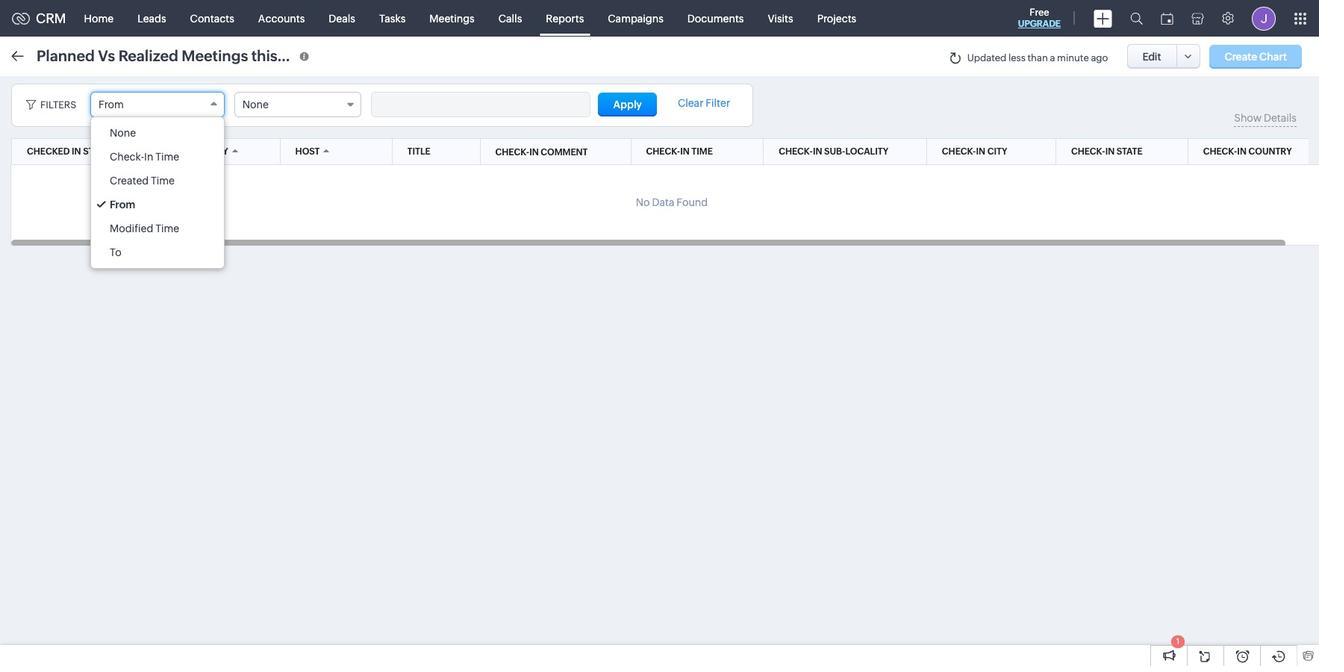 Task type: vqa. For each thing, say whether or not it's contained in the screenshot.
Check-In Time option
yes



Task type: describe. For each thing, give the bounding box(es) containing it.
planned
[[37, 47, 95, 64]]

this
[[251, 47, 278, 64]]

crm
[[36, 10, 66, 26]]

campaigns
[[608, 12, 664, 24]]

in left state
[[1106, 146, 1115, 157]]

check- up data at top
[[647, 146, 681, 157]]

from option
[[91, 193, 224, 217]]

check-in by
[[172, 146, 228, 157]]

check-in time inside option
[[110, 151, 179, 163]]

to option
[[91, 241, 224, 264]]

check-in sub-locality
[[779, 146, 889, 157]]

sub-
[[825, 146, 846, 157]]

reports
[[546, 12, 584, 24]]

create chart
[[1225, 50, 1288, 62]]

tasks link
[[367, 0, 418, 36]]

modified time option
[[91, 217, 224, 241]]

documents link
[[676, 0, 756, 36]]

0 horizontal spatial meetings
[[182, 47, 248, 64]]

free
[[1030, 7, 1050, 18]]

upgrade
[[1019, 19, 1061, 29]]

reports link
[[534, 0, 596, 36]]

locality
[[846, 146, 889, 157]]

accounts
[[258, 12, 305, 24]]

month
[[281, 47, 328, 64]]

than
[[1028, 52, 1049, 64]]

projects link
[[806, 0, 869, 36]]

in left status
[[72, 146, 81, 157]]

create
[[1225, 50, 1258, 62]]

1 horizontal spatial check-in time
[[647, 146, 713, 157]]

a
[[1051, 52, 1056, 64]]

contacts link
[[178, 0, 246, 36]]

modified
[[110, 223, 153, 235]]

check- inside option
[[110, 151, 144, 163]]

calls
[[499, 12, 522, 24]]

updated
[[968, 52, 1007, 64]]

free upgrade
[[1019, 7, 1061, 29]]

none
[[110, 127, 136, 139]]

check-in comment
[[496, 147, 588, 157]]

check-in state
[[1072, 146, 1143, 157]]

contacts
[[190, 12, 234, 24]]

no
[[636, 196, 650, 208]]

tasks
[[379, 12, 406, 24]]

check- left comment
[[496, 147, 530, 157]]

created
[[110, 175, 149, 187]]

from inside from field
[[99, 99, 124, 111]]

host
[[296, 146, 320, 157]]

updated less than a minute ago
[[968, 52, 1109, 64]]

home link
[[72, 0, 126, 36]]

time down "none" option
[[156, 151, 179, 163]]

visits link
[[756, 0, 806, 36]]

apply
[[614, 99, 642, 111]]

filters
[[40, 99, 76, 111]]

time up the to option
[[156, 223, 179, 235]]

deals link
[[317, 0, 367, 36]]

created time option
[[91, 169, 224, 193]]

accounts link
[[246, 0, 317, 36]]

chart
[[1260, 50, 1288, 62]]

created time
[[110, 175, 175, 187]]

title
[[408, 146, 431, 157]]

to
[[110, 247, 122, 258]]

clear filter
[[678, 97, 731, 109]]

documents
[[688, 12, 744, 24]]

none option
[[91, 121, 224, 145]]



Task type: locate. For each thing, give the bounding box(es) containing it.
campaigns link
[[596, 0, 676, 36]]

0 horizontal spatial check-in time
[[110, 151, 179, 163]]

filter
[[706, 97, 731, 109]]

projects
[[818, 12, 857, 24]]

in up created time at the left top
[[144, 151, 153, 163]]

logo image
[[12, 12, 30, 24]]

check-in time down clear
[[647, 146, 713, 157]]

0 vertical spatial from
[[99, 99, 124, 111]]

status
[[83, 146, 116, 157]]

from down "created"
[[110, 199, 135, 211]]

check- left country
[[1204, 146, 1238, 157]]

time down check-in time option
[[151, 175, 175, 187]]

meetings left calls
[[430, 12, 475, 24]]

visits
[[768, 12, 794, 24]]

check- left city at top
[[943, 146, 977, 157]]

checked in status
[[27, 146, 116, 157]]

from inside from option
[[110, 199, 135, 211]]

country
[[1249, 146, 1293, 157]]

leads link
[[126, 0, 178, 36]]

realized
[[118, 47, 178, 64]]

in left by
[[206, 146, 215, 157]]

None text field
[[372, 93, 590, 117]]

by
[[217, 146, 228, 157]]

home
[[84, 12, 114, 24]]

edit button
[[1128, 44, 1178, 69]]

1 vertical spatial meetings
[[182, 47, 248, 64]]

check-in city
[[943, 146, 1008, 157]]

check-in time
[[647, 146, 713, 157], [110, 151, 179, 163]]

in left city at top
[[977, 146, 986, 157]]

check- left sub-
[[779, 146, 813, 157]]

vs
[[98, 47, 115, 64]]

check- up "created"
[[110, 151, 144, 163]]

minute
[[1058, 52, 1090, 64]]

less
[[1009, 52, 1026, 64]]

in left sub-
[[813, 146, 823, 157]]

state
[[1117, 146, 1143, 157]]

in down clear
[[681, 146, 690, 157]]

list box containing none
[[91, 117, 224, 268]]

check-in country
[[1204, 146, 1293, 157]]

deals
[[329, 12, 356, 24]]

checked
[[27, 146, 70, 157]]

calls link
[[487, 0, 534, 36]]

crm link
[[12, 10, 66, 26]]

check-
[[172, 146, 206, 157], [647, 146, 681, 157], [779, 146, 813, 157], [943, 146, 977, 157], [1072, 146, 1106, 157], [1204, 146, 1238, 157], [496, 147, 530, 157], [110, 151, 144, 163]]

time
[[692, 146, 713, 157], [156, 151, 179, 163], [151, 175, 175, 187], [156, 223, 179, 235]]

found
[[677, 196, 708, 208]]

from
[[99, 99, 124, 111], [110, 199, 135, 211]]

meetings down contacts
[[182, 47, 248, 64]]

city
[[988, 146, 1008, 157]]

list box
[[91, 117, 224, 268]]

time down clear filter
[[692, 146, 713, 157]]

check-in time option
[[91, 145, 224, 169]]

1 horizontal spatial meetings
[[430, 12, 475, 24]]

edit
[[1143, 50, 1162, 62]]

check- left state
[[1072, 146, 1106, 157]]

meetings link
[[418, 0, 487, 36]]

in left comment
[[530, 147, 539, 157]]

create chart button
[[1210, 44, 1303, 68]]

apply button
[[599, 93, 657, 117]]

check- left by
[[172, 146, 206, 157]]

0 vertical spatial meetings
[[430, 12, 475, 24]]

From field
[[90, 92, 225, 117]]

time inside 'option'
[[151, 175, 175, 187]]

ago
[[1092, 52, 1109, 64]]

in inside option
[[144, 151, 153, 163]]

from up none
[[99, 99, 124, 111]]

clear
[[678, 97, 704, 109]]

in
[[72, 146, 81, 157], [206, 146, 215, 157], [681, 146, 690, 157], [813, 146, 823, 157], [977, 146, 986, 157], [1106, 146, 1115, 157], [1238, 146, 1247, 157], [530, 147, 539, 157], [144, 151, 153, 163]]

check-in time up created time at the left top
[[110, 151, 179, 163]]

planned vs realized meetings this month
[[37, 47, 328, 64]]

in left country
[[1238, 146, 1247, 157]]

meetings
[[430, 12, 475, 24], [182, 47, 248, 64]]

leads
[[138, 12, 166, 24]]

1 vertical spatial from
[[110, 199, 135, 211]]

comment
[[541, 147, 588, 157]]

modified time
[[110, 223, 179, 235]]

data
[[652, 196, 675, 208]]

no data found
[[636, 196, 708, 208]]



